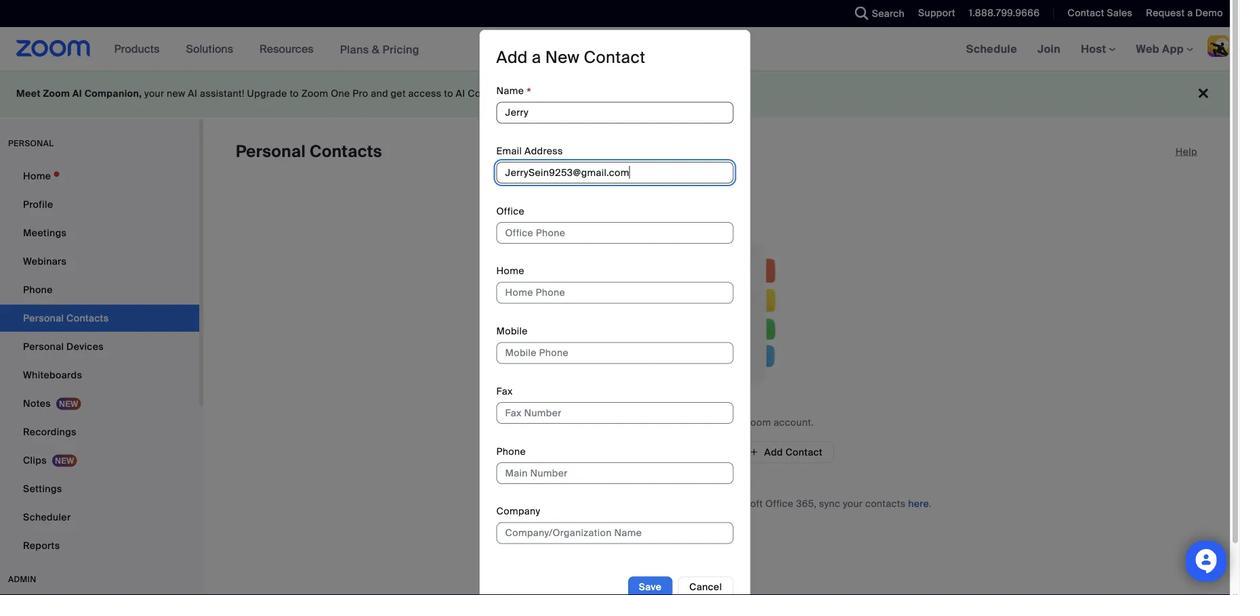 Task type: locate. For each thing, give the bounding box(es) containing it.
0 vertical spatial home
[[23, 170, 51, 182]]

admin
[[8, 575, 36, 585]]

0 vertical spatial a
[[1188, 7, 1193, 19]]

add up name
[[497, 47, 528, 68]]

1 horizontal spatial and
[[699, 498, 717, 510]]

a inside dialog
[[532, 47, 541, 68]]

sales
[[1107, 7, 1133, 19]]

recordings link
[[0, 419, 199, 446]]

microsoft down add icon
[[719, 498, 763, 510]]

sync
[[819, 498, 841, 510]]

contact sales
[[1068, 7, 1133, 19]]

1 horizontal spatial home
[[497, 265, 524, 278]]

0 vertical spatial contacts
[[635, 417, 676, 429]]

home
[[23, 170, 51, 182], [497, 265, 524, 278]]

ai left companion,
[[72, 87, 82, 100]]

assistant!
[[200, 87, 245, 100]]

and
[[371, 87, 388, 100], [699, 498, 717, 510]]

1 vertical spatial phone
[[497, 446, 526, 458]]

1 horizontal spatial ai
[[188, 87, 197, 100]]

profile
[[23, 198, 53, 211]]

1.888.799.9666 button up the schedule link
[[969, 7, 1040, 19]]

0 horizontal spatial home
[[23, 170, 51, 182]]

1 vertical spatial contact
[[584, 47, 646, 68]]

zoom right meet
[[43, 87, 70, 100]]

1 vertical spatial contacts
[[865, 498, 906, 510]]

scheduler
[[23, 511, 71, 524]]

Email Address text field
[[497, 162, 734, 184]]

1 horizontal spatial add
[[764, 446, 783, 459]]

2 horizontal spatial contact
[[1068, 7, 1105, 19]]

2 vertical spatial your
[[843, 498, 863, 510]]

zoom up add icon
[[744, 417, 771, 429]]

0 horizontal spatial a
[[532, 47, 541, 68]]

1 vertical spatial home
[[497, 265, 524, 278]]

phone up for
[[497, 446, 526, 458]]

1.888.799.9666 button
[[959, 0, 1043, 27], [969, 7, 1040, 19]]

1 horizontal spatial contacts
[[865, 498, 906, 510]]

here
[[908, 498, 929, 510]]

for
[[502, 498, 517, 510]]

office
[[497, 205, 525, 218], [766, 498, 794, 510]]

plans
[[340, 42, 369, 56]]

.
[[929, 498, 932, 510]]

2 vertical spatial contact
[[786, 446, 823, 459]]

a for request
[[1188, 7, 1193, 19]]

mobile
[[497, 325, 528, 338]]

zoom left 'one'
[[301, 87, 328, 100]]

0 vertical spatial office
[[497, 205, 525, 218]]

0 vertical spatial add
[[497, 47, 528, 68]]

settings link
[[0, 476, 199, 503]]

support
[[918, 7, 956, 19]]

phone down 'webinars'
[[23, 284, 53, 296]]

contact down account. at the right bottom of the page
[[786, 446, 823, 459]]

save
[[639, 582, 662, 594]]

contacts left "here"
[[865, 498, 906, 510]]

support link
[[908, 0, 959, 27], [918, 7, 956, 19]]

add inside dialog
[[497, 47, 528, 68]]

1 horizontal spatial phone
[[497, 446, 526, 458]]

1 vertical spatial office
[[766, 498, 794, 510]]

calendar,
[[556, 498, 599, 510]]

save button
[[628, 577, 673, 596]]

0 vertical spatial and
[[371, 87, 388, 100]]

add right add icon
[[764, 446, 783, 459]]

request a demo link
[[1136, 0, 1240, 27], [1146, 7, 1223, 19]]

2 horizontal spatial ai
[[456, 87, 465, 100]]

1 horizontal spatial personal
[[236, 141, 306, 162]]

0 vertical spatial your
[[144, 87, 164, 100]]

to right 'access'
[[444, 87, 453, 100]]

0 vertical spatial personal
[[236, 141, 306, 162]]

Office Phone text field
[[497, 222, 734, 244]]

phone link
[[0, 277, 199, 304]]

1 ai from the left
[[72, 87, 82, 100]]

contact up meet zoom ai companion, footer
[[584, 47, 646, 68]]

add inside button
[[764, 446, 783, 459]]

0 horizontal spatial contact
[[584, 47, 646, 68]]

product information navigation
[[104, 27, 430, 72]]

0 horizontal spatial phone
[[23, 284, 53, 296]]

365,
[[796, 498, 817, 510]]

&
[[372, 42, 380, 56]]

contact sales link up meetings navigation
[[1068, 7, 1133, 19]]

new
[[545, 47, 580, 68]]

exchange,
[[649, 498, 697, 510]]

ai
[[72, 87, 82, 100], [188, 87, 197, 100], [456, 87, 465, 100]]

home up profile
[[23, 170, 51, 182]]

your left new
[[144, 87, 164, 100]]

your for companion,
[[144, 87, 164, 100]]

ai right new
[[188, 87, 197, 100]]

banner
[[0, 27, 1240, 72]]

phone
[[23, 284, 53, 296], [497, 446, 526, 458]]

your inside meet zoom ai companion, footer
[[144, 87, 164, 100]]

a left the new
[[532, 47, 541, 68]]

webinars link
[[0, 248, 199, 275]]

your right sync
[[843, 498, 863, 510]]

home inside add a new contact dialog
[[497, 265, 524, 278]]

ai left companion at the left top of page
[[456, 87, 465, 100]]

cancel button
[[678, 577, 734, 596]]

name *
[[497, 85, 531, 101]]

1 horizontal spatial contact
[[786, 446, 823, 459]]

for google calendar, microsoft exchange, and microsoft office 365, sync your contacts here .
[[502, 498, 932, 510]]

new
[[167, 87, 185, 100]]

to right upgrade
[[290, 87, 299, 100]]

microsoft up company text box at the bottom of the page
[[602, 498, 646, 510]]

office down email
[[497, 205, 525, 218]]

banner containing schedule
[[0, 27, 1240, 72]]

2 horizontal spatial your
[[843, 498, 863, 510]]

name
[[497, 85, 524, 97]]

1.888.799.9666 button up 'schedule'
[[959, 0, 1043, 27]]

your
[[144, 87, 164, 100], [722, 417, 742, 429], [843, 498, 863, 510]]

0 horizontal spatial add
[[497, 47, 528, 68]]

a
[[1188, 7, 1193, 19], [532, 47, 541, 68]]

your right added
[[722, 417, 742, 429]]

contact left sales
[[1068, 7, 1105, 19]]

2 microsoft from the left
[[719, 498, 763, 510]]

home up mobile
[[497, 265, 524, 278]]

2 ai from the left
[[188, 87, 197, 100]]

0 vertical spatial phone
[[23, 284, 53, 296]]

0 horizontal spatial zoom
[[43, 87, 70, 100]]

add contact button
[[738, 442, 834, 464]]

0 horizontal spatial microsoft
[[602, 498, 646, 510]]

and right exchange,
[[699, 498, 717, 510]]

schedule
[[966, 42, 1017, 56]]

get
[[391, 87, 406, 100]]

plans & pricing link
[[340, 42, 419, 56], [340, 42, 419, 56]]

contacts right the no
[[635, 417, 676, 429]]

personal inside menu
[[23, 341, 64, 353]]

personal up whiteboards
[[23, 341, 64, 353]]

office inside add a new contact dialog
[[497, 205, 525, 218]]

microsoft
[[602, 498, 646, 510], [719, 498, 763, 510]]

1 vertical spatial personal
[[23, 341, 64, 353]]

companion
[[468, 87, 521, 100]]

and left get
[[371, 87, 388, 100]]

1 horizontal spatial microsoft
[[719, 498, 763, 510]]

1 horizontal spatial your
[[722, 417, 742, 429]]

1 vertical spatial a
[[532, 47, 541, 68]]

Mobile text field
[[497, 343, 734, 364]]

contact sales link
[[1058, 0, 1136, 27], [1068, 7, 1133, 19]]

0 horizontal spatial personal
[[23, 341, 64, 353]]

1 vertical spatial and
[[699, 498, 717, 510]]

0 horizontal spatial your
[[144, 87, 164, 100]]

additional
[[550, 87, 595, 100]]

meetings
[[23, 227, 67, 239]]

request a demo
[[1146, 7, 1223, 19]]

1 microsoft from the left
[[602, 498, 646, 510]]

contact inside 'add contact' button
[[786, 446, 823, 459]]

office left 365,
[[766, 498, 794, 510]]

one
[[331, 87, 350, 100]]

meet
[[16, 87, 41, 100]]

First and Last Name text field
[[497, 102, 734, 124]]

add
[[497, 47, 528, 68], [764, 446, 783, 459]]

join
[[1038, 42, 1061, 56]]

personal down upgrade
[[236, 141, 306, 162]]

company
[[497, 506, 541, 518]]

a left demo
[[1188, 7, 1193, 19]]

to right added
[[710, 417, 720, 429]]

1 vertical spatial add
[[764, 446, 783, 459]]

to
[[290, 87, 299, 100], [444, 87, 453, 100], [710, 417, 720, 429]]

0 horizontal spatial office
[[497, 205, 525, 218]]

home inside the personal menu menu
[[23, 170, 51, 182]]

1 vertical spatial your
[[722, 417, 742, 429]]

1.888.799.9666
[[969, 7, 1040, 19]]

zoom
[[43, 87, 70, 100], [301, 87, 328, 100], [744, 417, 771, 429]]

Phone text field
[[497, 463, 734, 485]]

1 horizontal spatial a
[[1188, 7, 1193, 19]]

0 horizontal spatial and
[[371, 87, 388, 100]]

0 horizontal spatial ai
[[72, 87, 82, 100]]



Task type: vqa. For each thing, say whether or not it's contained in the screenshot.
the right the
no



Task type: describe. For each thing, give the bounding box(es) containing it.
no contacts added to your zoom account.
[[620, 417, 814, 429]]

reports link
[[0, 533, 199, 560]]

phone inside the personal menu menu
[[23, 284, 53, 296]]

fax
[[497, 385, 513, 398]]

companion,
[[84, 87, 142, 100]]

webinars
[[23, 255, 67, 268]]

personal contacts
[[236, 141, 382, 162]]

clips
[[23, 454, 47, 467]]

no
[[535, 87, 547, 100]]

meet zoom ai companion, your new ai assistant! upgrade to zoom one pro and get access to ai companion at no additional cost.
[[16, 87, 623, 100]]

cancel
[[690, 582, 722, 594]]

2 horizontal spatial to
[[710, 417, 720, 429]]

1 horizontal spatial to
[[444, 87, 453, 100]]

here link
[[908, 498, 929, 510]]

at
[[524, 87, 533, 100]]

Home text field
[[497, 282, 734, 304]]

scheduler link
[[0, 504, 199, 531]]

1 horizontal spatial office
[[766, 498, 794, 510]]

clips link
[[0, 447, 199, 474]]

notes
[[23, 398, 51, 410]]

google
[[519, 498, 553, 510]]

settings
[[23, 483, 62, 495]]

Company text field
[[497, 523, 734, 545]]

no
[[620, 417, 633, 429]]

home link
[[0, 163, 199, 190]]

added
[[678, 417, 708, 429]]

help
[[1176, 145, 1198, 158]]

address
[[525, 145, 563, 157]]

contact inside add a new contact dialog
[[584, 47, 646, 68]]

0 vertical spatial contact
[[1068, 7, 1105, 19]]

add for add a new contact
[[497, 47, 528, 68]]

add contact
[[764, 446, 823, 459]]

0 horizontal spatial contacts
[[635, 417, 676, 429]]

pro
[[353, 87, 368, 100]]

contact sales link up join at the right top of page
[[1058, 0, 1136, 27]]

plans & pricing
[[340, 42, 419, 56]]

pricing
[[383, 42, 419, 56]]

and inside meet zoom ai companion, footer
[[371, 87, 388, 100]]

a for add
[[532, 47, 541, 68]]

add a new contact dialog
[[480, 30, 751, 596]]

Fax text field
[[497, 403, 734, 424]]

email address
[[497, 145, 563, 157]]

upgrade
[[247, 87, 287, 100]]

zoom logo image
[[16, 40, 91, 57]]

personal for personal contacts
[[236, 141, 306, 162]]

meet zoom ai companion, footer
[[0, 70, 1230, 117]]

demo
[[1196, 7, 1223, 19]]

personal menu menu
[[0, 163, 199, 561]]

contacts
[[310, 141, 382, 162]]

add for add contact
[[764, 446, 783, 459]]

email
[[497, 145, 522, 157]]

request
[[1146, 7, 1185, 19]]

2 horizontal spatial zoom
[[744, 417, 771, 429]]

personal for personal devices
[[23, 341, 64, 353]]

reports
[[23, 540, 60, 552]]

account.
[[774, 417, 814, 429]]

3 ai from the left
[[456, 87, 465, 100]]

meetings link
[[0, 220, 199, 247]]

personal devices
[[23, 341, 104, 353]]

notes link
[[0, 390, 199, 418]]

meetings navigation
[[956, 27, 1240, 72]]

devices
[[66, 341, 104, 353]]

0 horizontal spatial to
[[290, 87, 299, 100]]

personal
[[8, 138, 54, 149]]

join link
[[1028, 27, 1071, 70]]

add image
[[750, 447, 759, 459]]

whiteboards
[[23, 369, 82, 382]]

access
[[408, 87, 442, 100]]

help link
[[1176, 141, 1198, 163]]

recordings
[[23, 426, 76, 439]]

*
[[527, 85, 531, 101]]

personal devices link
[[0, 333, 199, 361]]

your for to
[[722, 417, 742, 429]]

1 horizontal spatial zoom
[[301, 87, 328, 100]]

add a new contact
[[497, 47, 646, 68]]

whiteboards link
[[0, 362, 199, 389]]

phone inside add a new contact dialog
[[497, 446, 526, 458]]

schedule link
[[956, 27, 1028, 70]]

profile link
[[0, 191, 199, 218]]

cost.
[[598, 87, 621, 100]]



